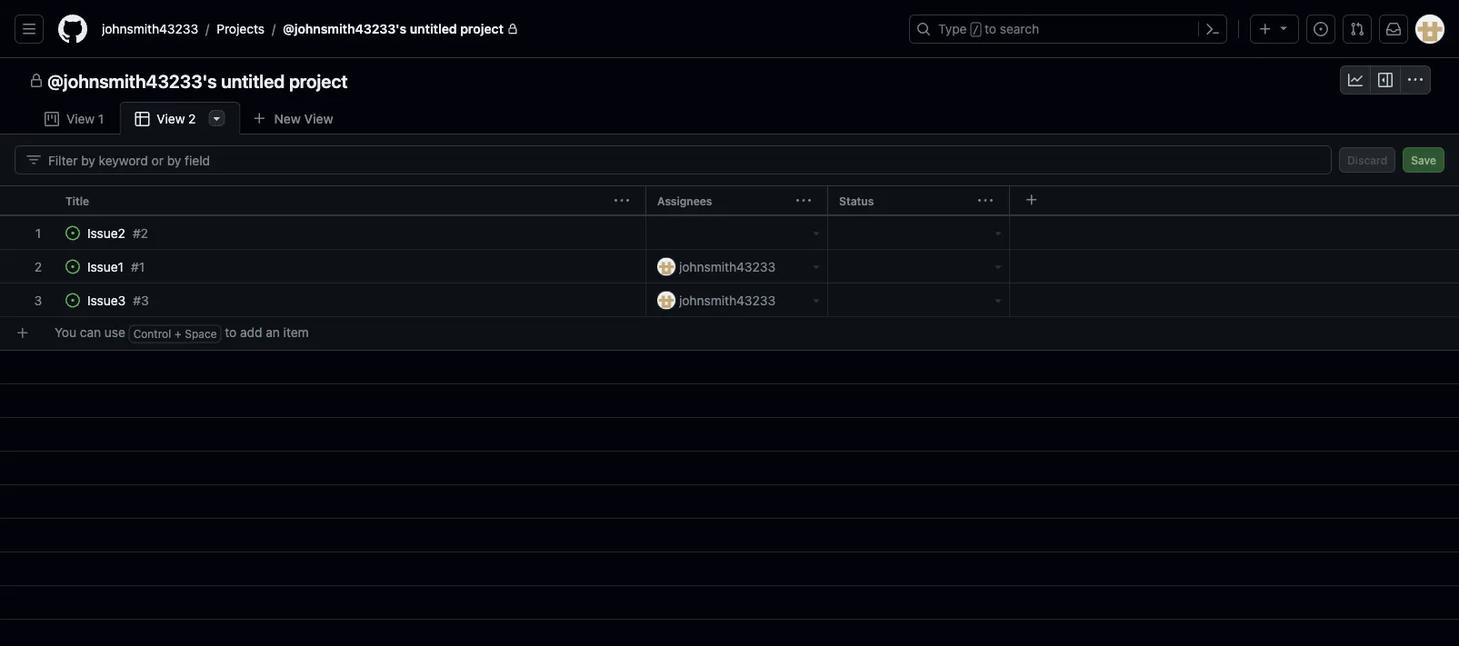 Task type: locate. For each thing, give the bounding box(es) containing it.
1 vertical spatial untitled
[[221, 70, 285, 91]]

view up the title
[[66, 111, 95, 126]]

view options for view 2 image
[[210, 111, 224, 125]]

2 vertical spatial 1
[[139, 259, 145, 274]]

title column header
[[55, 185, 653, 216]]

0 vertical spatial 1
[[98, 111, 104, 126]]

0 horizontal spatial 3
[[34, 293, 42, 308]]

/ for type
[[973, 24, 979, 36]]

1 horizontal spatial /
[[272, 21, 276, 36]]

1 horizontal spatial view
[[157, 111, 185, 126]]

# right the issue2
[[133, 225, 141, 240]]

johnsmith43233 right homepage icon
[[102, 21, 198, 36]]

1 vertical spatial to
[[225, 325, 237, 340]]

projects
[[217, 21, 265, 36]]

0 vertical spatial #
[[133, 225, 141, 240]]

2 horizontal spatial /
[[973, 24, 979, 36]]

1 vertical spatial @johnsmith43233's
[[47, 70, 217, 91]]

1 cell from the top
[[1009, 216, 1459, 250]]

johnsmith43233 image down assignees
[[657, 258, 676, 276]]

0 vertical spatial to
[[985, 21, 997, 36]]

johnsmith43233 image up start typing to create a draft, or type hashtag to select a repository text box
[[657, 291, 676, 310]]

0 vertical spatial 2
[[188, 111, 196, 126]]

1 vertical spatial johnsmith43233
[[679, 259, 776, 274]]

row containing you can use
[[7, 316, 1459, 350]]

open issue image for issue3
[[65, 293, 80, 308]]

row containing title
[[0, 185, 1459, 216]]

1 vertical spatial #
[[131, 259, 139, 274]]

you can use control + space to add an item
[[55, 325, 309, 341]]

tab list
[[29, 102, 374, 135]]

cell for 3
[[1009, 284, 1459, 317]]

type / to search
[[938, 21, 1039, 36]]

view
[[304, 111, 333, 126], [66, 111, 95, 126], [157, 111, 185, 126]]

view filters region
[[15, 145, 1445, 175]]

johnsmith43233 up start typing to create a draft, or type hashtag to select a repository text box
[[679, 293, 776, 308]]

0 vertical spatial project
[[460, 21, 504, 36]]

+
[[175, 328, 181, 341]]

johnsmith43233 / projects /
[[102, 21, 276, 36]]

/ right "projects"
[[272, 21, 276, 36]]

project
[[460, 21, 504, 36], [289, 70, 348, 91]]

to
[[985, 21, 997, 36], [225, 325, 237, 340]]

title column options image
[[615, 194, 629, 208]]

tab panel
[[0, 135, 1459, 646]]

lock image
[[507, 24, 518, 35]]

2 vertical spatial johnsmith43233
[[679, 293, 776, 308]]

# right issue3
[[133, 293, 141, 308]]

2 vertical spatial #
[[133, 293, 141, 308]]

0 vertical spatial @johnsmith43233's
[[283, 21, 407, 36]]

row containing 2
[[0, 250, 1459, 284]]

row
[[0, 185, 1459, 216], [0, 216, 1459, 250], [0, 250, 1459, 284], [0, 284, 1459, 317], [7, 316, 1459, 350]]

2 horizontal spatial view
[[304, 111, 333, 126]]

tab list containing new view
[[29, 102, 374, 135]]

search
[[1000, 21, 1039, 36]]

view for view 1
[[66, 111, 95, 126]]

1 left the issue2
[[35, 225, 41, 240]]

issue1
[[87, 259, 124, 274]]

Filter by keyword or by field field
[[48, 146, 1316, 174]]

list
[[95, 15, 898, 44]]

type
[[938, 21, 967, 36]]

johnsmith43233 image for issue3 # 3
[[657, 291, 676, 310]]

triangle down image
[[1276, 20, 1291, 35]]

0 vertical spatial open issue image
[[65, 226, 80, 240]]

/ right type
[[973, 24, 979, 36]]

sc 9kayk9 0 image
[[1348, 73, 1363, 87], [1378, 73, 1393, 87], [29, 74, 44, 88], [135, 112, 149, 126], [809, 226, 824, 240], [991, 226, 1006, 240], [809, 260, 824, 274], [991, 260, 1006, 274], [809, 293, 824, 308]]

1 horizontal spatial untitled
[[410, 21, 457, 36]]

homepage image
[[58, 15, 87, 44]]

item
[[283, 325, 309, 340]]

3
[[34, 293, 42, 308], [141, 293, 149, 308]]

0 horizontal spatial untitled
[[221, 70, 285, 91]]

space
[[185, 328, 217, 341]]

@johnsmith43233's
[[283, 21, 407, 36], [47, 70, 217, 91]]

1 horizontal spatial to
[[985, 21, 997, 36]]

you
[[55, 325, 76, 340]]

row containing 1
[[0, 216, 1459, 250]]

1 horizontal spatial 3
[[141, 293, 149, 308]]

to left search at top
[[985, 21, 997, 36]]

1
[[98, 111, 104, 126], [35, 225, 41, 240], [139, 259, 145, 274]]

0 horizontal spatial @johnsmith43233's
[[47, 70, 217, 91]]

1 right issue1
[[139, 259, 145, 274]]

grid
[[0, 185, 1459, 646]]

1 vertical spatial johnsmith43233 image
[[657, 291, 676, 310]]

1 vertical spatial 1
[[35, 225, 41, 240]]

view right the new
[[304, 111, 333, 126]]

/ left "projects"
[[206, 21, 209, 36]]

1 vertical spatial @johnsmith43233's untitled project
[[47, 70, 348, 91]]

1 open issue image from the top
[[65, 226, 80, 240]]

#
[[133, 225, 141, 240], [131, 259, 139, 274], [133, 293, 141, 308]]

column header
[[0, 185, 55, 216]]

open issue image
[[65, 226, 80, 240], [65, 293, 80, 308]]

assignees column header
[[646, 185, 835, 216]]

0 vertical spatial johnsmith43233
[[102, 21, 198, 36]]

0 horizontal spatial /
[[206, 21, 209, 36]]

issue opened image
[[1314, 22, 1328, 36]]

0 vertical spatial johnsmith43233 image
[[657, 258, 676, 276]]

/ inside type / to search
[[973, 24, 979, 36]]

johnsmith43233 image
[[657, 258, 676, 276], [657, 291, 676, 310]]

status column options image
[[978, 194, 993, 208]]

1 vertical spatial 2
[[141, 225, 148, 240]]

2 left view options for view 2 image
[[188, 111, 196, 126]]

issue2 link
[[87, 224, 125, 243]]

notifications image
[[1387, 22, 1401, 36]]

project up new view
[[289, 70, 348, 91]]

new view button
[[240, 104, 345, 133]]

/
[[206, 21, 209, 36], [272, 21, 276, 36], [973, 24, 979, 36]]

project navigation
[[0, 58, 1459, 102]]

status column header
[[827, 185, 1016, 216]]

# right issue1
[[131, 259, 139, 274]]

untitled left lock image
[[410, 21, 457, 36]]

0 horizontal spatial project
[[289, 70, 348, 91]]

johnsmith43233 for issue3 # 3
[[679, 293, 776, 308]]

save
[[1411, 154, 1437, 166]]

johnsmith43233
[[102, 21, 198, 36], [679, 259, 776, 274], [679, 293, 776, 308]]

0 horizontal spatial to
[[225, 325, 237, 340]]

2
[[188, 111, 196, 126], [141, 225, 148, 240], [34, 259, 42, 274]]

cell
[[1009, 216, 1459, 250], [1009, 250, 1459, 284], [1009, 284, 1459, 317]]

issue2
[[87, 225, 125, 240]]

1 left view 2
[[98, 111, 104, 126]]

row containing 3
[[0, 284, 1459, 317]]

add field image
[[1025, 193, 1039, 207]]

1 horizontal spatial @johnsmith43233's
[[283, 21, 407, 36]]

use
[[104, 325, 125, 340]]

2 johnsmith43233 image from the top
[[657, 291, 676, 310]]

1 view from the left
[[304, 111, 333, 126]]

view left view options for view 2 image
[[157, 111, 185, 126]]

untitled inside project navigation
[[221, 70, 285, 91]]

grid containing 1
[[0, 185, 1459, 646]]

@johnsmith43233's untitled project
[[283, 21, 504, 36], [47, 70, 348, 91]]

2 view from the left
[[66, 111, 95, 126]]

add
[[240, 325, 262, 340]]

an
[[266, 325, 280, 340]]

open issue image up you
[[65, 293, 80, 308]]

issue3 # 3
[[87, 293, 149, 308]]

2 horizontal spatial 2
[[188, 111, 196, 126]]

sc 9kayk9 0 image
[[1408, 73, 1423, 87], [45, 112, 59, 126], [26, 153, 41, 167], [991, 293, 1006, 308]]

sc 9kayk9 0 image inside view 1 link
[[45, 112, 59, 126]]

johnsmith43233 down assignees column header
[[679, 259, 776, 274]]

discard button
[[1339, 147, 1396, 173]]

3 view from the left
[[157, 111, 185, 126]]

1 horizontal spatial 1
[[98, 111, 104, 126]]

1 johnsmith43233 image from the top
[[657, 258, 676, 276]]

1 vertical spatial project
[[289, 70, 348, 91]]

2 right the issue2
[[141, 225, 148, 240]]

2 vertical spatial 2
[[34, 259, 42, 274]]

untitled up the new
[[221, 70, 285, 91]]

2 right the row actions icon
[[34, 259, 42, 274]]

can
[[80, 325, 101, 340]]

open issue image down the title
[[65, 226, 80, 240]]

0 horizontal spatial view
[[66, 111, 95, 126]]

issue2 # 2
[[87, 225, 148, 240]]

to left add
[[225, 325, 237, 340]]

1 inside tab list
[[98, 111, 104, 126]]

@johnsmith43233's untitled project inside list
[[283, 21, 504, 36]]

1 vertical spatial open issue image
[[65, 293, 80, 308]]

3 cell from the top
[[1009, 284, 1459, 317]]

0 vertical spatial @johnsmith43233's untitled project
[[283, 21, 504, 36]]

untitled
[[410, 21, 457, 36], [221, 70, 285, 91]]

project left lock image
[[460, 21, 504, 36]]

2 open issue image from the top
[[65, 293, 80, 308]]

0 vertical spatial untitled
[[410, 21, 457, 36]]

view 2
[[157, 111, 196, 126]]



Task type: vqa. For each thing, say whether or not it's contained in the screenshot.
New View
yes



Task type: describe. For each thing, give the bounding box(es) containing it.
to inside you can use control + space to add an item
[[225, 325, 237, 340]]

johnsmith43233 for issue1 # 1
[[679, 259, 776, 274]]

list containing johnsmith43233 / projects /
[[95, 15, 898, 44]]

2 inside tab list
[[188, 111, 196, 126]]

save button
[[1403, 147, 1445, 173]]

cell for 1
[[1009, 216, 1459, 250]]

control
[[133, 328, 171, 341]]

sc 9kayk9 0 image inside view filters region
[[26, 153, 41, 167]]

0 horizontal spatial 2
[[34, 259, 42, 274]]

# for 1
[[131, 259, 139, 274]]

johnsmith43233 image for issue1 # 1
[[657, 258, 676, 276]]

row inside "grid"
[[7, 316, 1459, 350]]

@johnsmith43233's untitled project inside project navigation
[[47, 70, 348, 91]]

issue1 link
[[87, 257, 124, 276]]

Start typing to create a draft, or type hashtag to select a repository text field
[[36, 316, 1459, 350]]

assignees
[[657, 195, 712, 207]]

@johnsmith43233's untitled project link
[[276, 15, 525, 44]]

sc 9kayk9 0 image inside view 2 link
[[135, 112, 149, 126]]

row actions image
[[5, 260, 20, 274]]

sc 9kayk9 0 image inside project navigation
[[1408, 73, 1423, 87]]

command palette image
[[1206, 22, 1220, 36]]

2 cell from the top
[[1009, 250, 1459, 284]]

open issue image for issue2
[[65, 226, 80, 240]]

johnsmith43233 link
[[95, 15, 206, 44]]

status
[[839, 195, 874, 207]]

0 horizontal spatial 1
[[35, 225, 41, 240]]

view 1 link
[[29, 102, 119, 135]]

project inside navigation
[[289, 70, 348, 91]]

@johnsmith43233's inside @johnsmith43233's untitled project link
[[283, 21, 407, 36]]

1 horizontal spatial 2
[[141, 225, 148, 240]]

title
[[65, 195, 89, 207]]

view inside popup button
[[304, 111, 333, 126]]

view for view 2
[[157, 111, 185, 126]]

discard
[[1347, 154, 1388, 166]]

2 3 from the left
[[141, 293, 149, 308]]

issue3
[[87, 293, 126, 308]]

untitled inside @johnsmith43233's untitled project link
[[410, 21, 457, 36]]

2 horizontal spatial 1
[[139, 259, 145, 274]]

new
[[274, 111, 301, 126]]

@johnsmith43233's inside project navigation
[[47, 70, 217, 91]]

git pull request image
[[1350, 22, 1365, 36]]

# for 2
[[133, 225, 141, 240]]

issue1 # 1
[[87, 259, 145, 274]]

johnsmith43233 inside johnsmith43233 / projects /
[[102, 21, 198, 36]]

/ for johnsmith43233
[[206, 21, 209, 36]]

1 horizontal spatial project
[[460, 21, 504, 36]]

plus image
[[1258, 22, 1273, 36]]

issue3 link
[[87, 291, 126, 310]]

open issue image
[[65, 260, 80, 274]]

# for 3
[[133, 293, 141, 308]]

view 1
[[66, 111, 104, 126]]

tab panel containing 1
[[0, 135, 1459, 646]]

1 3 from the left
[[34, 293, 42, 308]]

create new item or add existing item image
[[15, 326, 30, 340]]

view 2 link
[[119, 102, 240, 135]]

assignees column options image
[[796, 194, 811, 208]]

projects link
[[209, 15, 272, 44]]

new view
[[274, 111, 333, 126]]



